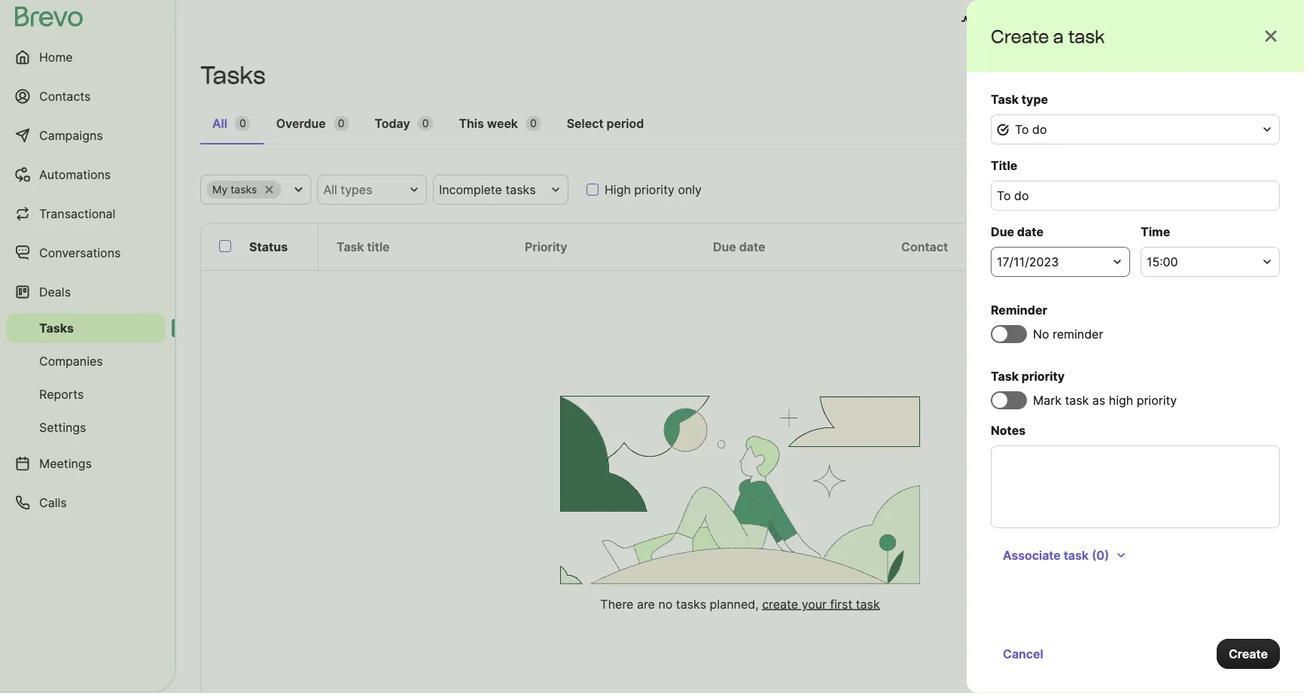 Task type: describe. For each thing, give the bounding box(es) containing it.
companies link
[[6, 346, 166, 377]]

task title
[[337, 240, 390, 254]]

deals
[[39, 285, 71, 299]]

high
[[605, 182, 631, 197]]

high priority only
[[605, 182, 702, 197]]

campaigns link
[[6, 117, 166, 154]]

15:00 button
[[1141, 247, 1280, 277]]

0 horizontal spatial due
[[713, 240, 736, 254]]

planned,
[[710, 597, 759, 612]]

2 horizontal spatial tasks
[[676, 597, 707, 612]]

notes
[[991, 423, 1026, 438]]

today
[[375, 116, 410, 131]]

do
[[1033, 122, 1047, 137]]

1 horizontal spatial tasks
[[200, 61, 266, 90]]

transactional
[[39, 206, 116, 221]]

time
[[1141, 224, 1171, 239]]

title
[[367, 240, 390, 254]]

due inside create a task dialog
[[991, 224, 1015, 239]]

this
[[459, 116, 484, 131]]

a inside button
[[1233, 68, 1240, 82]]

2 vertical spatial priority
[[1137, 393, 1177, 408]]

my tasks
[[212, 183, 257, 196]]

settings
[[39, 420, 86, 435]]

0 for all
[[239, 117, 246, 130]]

tasks for incomplete tasks
[[506, 182, 536, 197]]

high
[[1109, 393, 1134, 408]]

(0)
[[1092, 548, 1110, 563]]

a inside dialog
[[1054, 25, 1064, 47]]

create a task inside button
[[1191, 68, 1268, 82]]

create inside the create a task button
[[1191, 68, 1230, 82]]

associate
[[1003, 548, 1061, 563]]

transactional link
[[6, 196, 166, 232]]

overdue
[[276, 116, 326, 131]]

task priority
[[991, 369, 1065, 384]]

date inside create a task dialog
[[1017, 224, 1044, 239]]

types
[[341, 182, 372, 197]]

settings link
[[6, 413, 166, 443]]

only
[[678, 182, 702, 197]]

no
[[1033, 327, 1050, 342]]

0 horizontal spatial date
[[739, 240, 766, 254]]

conversations link
[[6, 235, 166, 271]]

deals link
[[6, 274, 166, 310]]

create a task button
[[1179, 60, 1280, 90]]

week
[[487, 116, 518, 131]]

15:00
[[1147, 255, 1178, 269]]

Search a task search field
[[1054, 175, 1280, 205]]

all types button
[[317, 175, 427, 205]]

select period
[[567, 116, 644, 131]]

priority
[[525, 240, 567, 254]]

deal
[[1090, 240, 1116, 254]]

0 vertical spatial create
[[991, 25, 1049, 47]]

contacts link
[[6, 78, 166, 114]]

associate task (0)
[[1003, 548, 1110, 563]]

0 for this week
[[530, 117, 537, 130]]

are
[[637, 597, 655, 612]]

cancel
[[1003, 647, 1044, 662]]

17/11/2023 button
[[991, 247, 1131, 277]]

plan
[[1045, 14, 1069, 28]]

all for all types
[[323, 182, 337, 197]]

to
[[1015, 122, 1029, 137]]

tasks link
[[6, 313, 166, 343]]

conversations
[[39, 246, 121, 260]]

meetings
[[39, 456, 92, 471]]

create
[[762, 597, 798, 612]]

all types
[[323, 182, 372, 197]]

companies
[[39, 354, 103, 369]]

reminder
[[991, 303, 1048, 317]]

task for task title
[[337, 240, 364, 254]]

automations
[[39, 167, 111, 182]]

reports link
[[6, 380, 166, 410]]

create your first task link
[[762, 597, 880, 612]]



Task type: locate. For each thing, give the bounding box(es) containing it.
contacts
[[39, 89, 91, 104]]

1 vertical spatial priority
[[1022, 369, 1065, 384]]

0 vertical spatial all
[[212, 116, 227, 131]]

17/11/2023
[[997, 255, 1059, 269]]

1 vertical spatial due date
[[713, 240, 766, 254]]

0 horizontal spatial create a task
[[991, 25, 1105, 47]]

1 horizontal spatial create a task
[[1191, 68, 1268, 82]]

2 horizontal spatial priority
[[1137, 393, 1177, 408]]

0 horizontal spatial due date
[[713, 240, 766, 254]]

0 right today
[[422, 117, 429, 130]]

tab list
[[200, 108, 1280, 145]]

automations link
[[6, 157, 166, 193]]

Title text field
[[991, 181, 1280, 211]]

priority for task
[[1022, 369, 1065, 384]]

contact
[[902, 240, 948, 254]]

create a task
[[991, 25, 1105, 47], [1191, 68, 1268, 82]]

no
[[659, 597, 673, 612]]

0 vertical spatial due date
[[991, 224, 1044, 239]]

0 right overdue
[[338, 117, 345, 130]]

tasks
[[506, 182, 536, 197], [231, 183, 257, 196], [676, 597, 707, 612]]

2 0 from the left
[[338, 117, 345, 130]]

home link
[[6, 39, 166, 75]]

this week
[[459, 116, 518, 131]]

task
[[991, 92, 1019, 107], [337, 240, 364, 254], [991, 369, 1019, 384]]

0 vertical spatial priority
[[634, 182, 675, 197]]

usage
[[980, 14, 1017, 28]]

com
[[1278, 240, 1304, 254]]

select period link
[[555, 108, 656, 143]]

3 0 from the left
[[422, 117, 429, 130]]

all left types
[[323, 182, 337, 197]]

1 vertical spatial task
[[337, 240, 364, 254]]

there are no tasks planned, create your first task
[[601, 597, 880, 612]]

0 right week
[[530, 117, 537, 130]]

1 vertical spatial create
[[1191, 68, 1230, 82]]

0 for overdue
[[338, 117, 345, 130]]

1 0 from the left
[[239, 117, 246, 130]]

tab list containing all
[[200, 108, 1280, 145]]

1 vertical spatial date
[[739, 240, 766, 254]]

date
[[1017, 224, 1044, 239], [739, 240, 766, 254]]

period
[[607, 116, 644, 131]]

title
[[991, 158, 1018, 173]]

create inside create button
[[1229, 647, 1268, 662]]

0 vertical spatial create a task
[[991, 25, 1105, 47]]

tasks right my
[[231, 183, 257, 196]]

meetings link
[[6, 446, 166, 482]]

tasks right no
[[676, 597, 707, 612]]

my
[[212, 183, 228, 196]]

select
[[567, 116, 604, 131]]

cancel button
[[991, 639, 1056, 670]]

reports
[[39, 387, 84, 402]]

1 vertical spatial create a task
[[1191, 68, 1268, 82]]

1 vertical spatial all
[[323, 182, 337, 197]]

tasks right incomplete
[[506, 182, 536, 197]]

calls
[[39, 496, 67, 510]]

task up mark task as high priority option
[[991, 369, 1019, 384]]

0 horizontal spatial tasks
[[39, 321, 74, 336]]

tasks inside the tasks link
[[39, 321, 74, 336]]

2 vertical spatial create
[[1229, 647, 1268, 662]]

reminder
[[1053, 327, 1104, 342]]

usage and plan button
[[950, 6, 1082, 36]]

as
[[1093, 393, 1106, 408]]

1 horizontal spatial due
[[991, 224, 1015, 239]]

incomplete tasks
[[439, 182, 536, 197]]

mark task as high priority
[[1033, 393, 1177, 408]]

priority
[[634, 182, 675, 197], [1022, 369, 1065, 384], [1137, 393, 1177, 408]]

0 horizontal spatial tasks
[[231, 183, 257, 196]]

1 horizontal spatial tasks
[[506, 182, 536, 197]]

all for all
[[212, 116, 227, 131]]

calls link
[[6, 485, 166, 521]]

1 horizontal spatial all
[[323, 182, 337, 197]]

campaigns
[[39, 128, 103, 143]]

No reminder checkbox
[[991, 325, 1027, 343]]

tasks
[[200, 61, 266, 90], [39, 321, 74, 336]]

mark
[[1033, 393, 1062, 408]]

status
[[249, 240, 288, 254]]

priority for high
[[634, 182, 675, 197]]

due date
[[991, 224, 1044, 239], [713, 240, 766, 254]]

Notes text field
[[991, 446, 1280, 529]]

due date inside create a task dialog
[[991, 224, 1044, 239]]

to do button
[[991, 114, 1280, 145]]

and
[[1020, 14, 1042, 28]]

2 vertical spatial task
[[991, 369, 1019, 384]]

1 vertical spatial a
[[1233, 68, 1240, 82]]

create
[[991, 25, 1049, 47], [1191, 68, 1230, 82], [1229, 647, 1268, 662]]

tasks for my tasks
[[231, 183, 257, 196]]

0 for today
[[422, 117, 429, 130]]

no reminder
[[1033, 327, 1104, 342]]

1 vertical spatial tasks
[[39, 321, 74, 336]]

task left type
[[991, 92, 1019, 107]]

associate task (0) button
[[991, 541, 1140, 571]]

0
[[239, 117, 246, 130], [338, 117, 345, 130], [422, 117, 429, 130], [530, 117, 537, 130]]

all
[[212, 116, 227, 131], [323, 182, 337, 197]]

usage and plan
[[980, 14, 1069, 28]]

priority up mark
[[1022, 369, 1065, 384]]

1 horizontal spatial priority
[[1022, 369, 1065, 384]]

task for task priority
[[991, 369, 1019, 384]]

incomplete
[[439, 182, 502, 197]]

0 vertical spatial task
[[991, 92, 1019, 107]]

1 horizontal spatial date
[[1017, 224, 1044, 239]]

to do
[[1015, 122, 1047, 137]]

0 horizontal spatial a
[[1054, 25, 1064, 47]]

0 vertical spatial tasks
[[200, 61, 266, 90]]

my tasks button
[[200, 175, 311, 205]]

create a task inside dialog
[[991, 25, 1105, 47]]

0 vertical spatial a
[[1054, 25, 1064, 47]]

your
[[802, 597, 827, 612]]

there
[[601, 597, 634, 612]]

0 vertical spatial date
[[1017, 224, 1044, 239]]

all inside "popup button"
[[323, 182, 337, 197]]

first
[[830, 597, 853, 612]]

home
[[39, 50, 73, 64]]

0 horizontal spatial priority
[[634, 182, 675, 197]]

priority left only
[[634, 182, 675, 197]]

0 left overdue
[[239, 117, 246, 130]]

1 horizontal spatial a
[[1233, 68, 1240, 82]]

create button
[[1217, 639, 1280, 670]]

due
[[991, 224, 1015, 239], [713, 240, 736, 254]]

4 0 from the left
[[530, 117, 537, 130]]

1 vertical spatial due
[[713, 240, 736, 254]]

task type
[[991, 92, 1048, 107]]

0 horizontal spatial all
[[212, 116, 227, 131]]

type
[[1022, 92, 1048, 107]]

task
[[1068, 25, 1105, 47], [1243, 68, 1268, 82], [1065, 393, 1089, 408], [1064, 548, 1089, 563], [856, 597, 880, 612]]

incomplete tasks button
[[433, 175, 569, 205]]

all up my
[[212, 116, 227, 131]]

task for task type
[[991, 92, 1019, 107]]

1 horizontal spatial due date
[[991, 224, 1044, 239]]

0 vertical spatial due
[[991, 224, 1015, 239]]

create a task dialog
[[967, 0, 1304, 694]]

priority right the high
[[1137, 393, 1177, 408]]

Mark task as high priority checkbox
[[991, 392, 1027, 410]]

task left title
[[337, 240, 364, 254]]

a
[[1054, 25, 1064, 47], [1233, 68, 1240, 82]]



Task type: vqa. For each thing, say whether or not it's contained in the screenshot.
Usage and plan Button on the top right
yes



